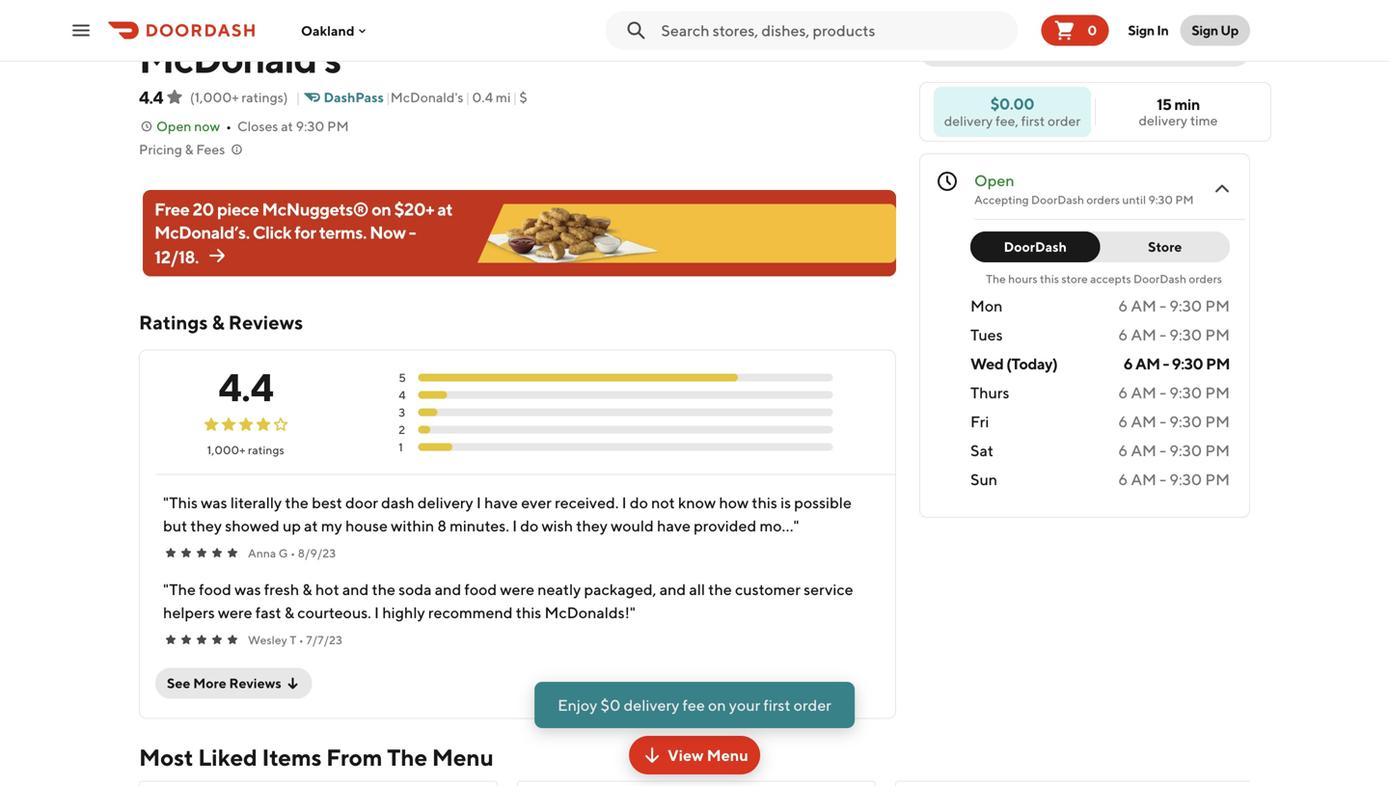 Task type: locate. For each thing, give the bounding box(es) containing it.
1 horizontal spatial first
[[1022, 113, 1045, 129]]

open menu image
[[69, 19, 93, 42]]

| left 0.4
[[466, 89, 470, 105]]

oakland button
[[301, 22, 370, 38]]

on up now
[[372, 199, 391, 220]]

2 " " from the top
[[163, 581, 636, 622]]

delivery left time
[[1139, 112, 1188, 128]]

doordash down store "button"
[[1134, 272, 1187, 286]]

0 horizontal spatial menu
[[432, 744, 494, 772]]

more
[[193, 676, 226, 692]]

open
[[156, 118, 191, 134], [975, 171, 1015, 190]]

6
[[1119, 297, 1128, 315], [1119, 326, 1128, 344], [1124, 355, 1133, 373], [1119, 384, 1128, 402], [1119, 413, 1128, 431], [1119, 442, 1128, 460], [1119, 471, 1128, 489]]

1 vertical spatial at
[[437, 199, 453, 220]]

group order button
[[920, 36, 1251, 67]]

0 vertical spatial mcdonald's
[[139, 36, 341, 82]]

enjoy $0 delivery fee on your first order
[[558, 696, 832, 715]]

1 | from the left
[[296, 89, 301, 105]]

& left fees
[[185, 141, 194, 157]]

0 vertical spatial orders
[[1087, 193, 1121, 207]]

1 vertical spatial &
[[212, 311, 225, 334]]

1 horizontal spatial sign
[[1192, 22, 1219, 38]]

pm for mon
[[1206, 297, 1231, 315]]

1 horizontal spatial mcdonald's
[[391, 89, 464, 105]]

$
[[520, 89, 528, 105]]

2 horizontal spatial delivery
[[1139, 112, 1188, 128]]

ratings
[[139, 311, 208, 334]]

0 horizontal spatial &
[[185, 141, 194, 157]]

& inside button
[[185, 141, 194, 157]]

order
[[1048, 113, 1081, 129], [794, 696, 832, 715]]

pm for tues
[[1206, 326, 1231, 344]]

terms.
[[319, 222, 367, 243]]

1 vertical spatial open
[[975, 171, 1015, 190]]

9:30 for mon
[[1170, 297, 1203, 315]]

1 vertical spatial 4.4
[[218, 364, 273, 410]]

open up accepting
[[975, 171, 1015, 190]]

• right t
[[299, 634, 304, 647]]

6 am - 9:30 pm for sat
[[1119, 442, 1231, 460]]

mcdonald's | 0.4 mi | $
[[391, 89, 528, 105]]

delivery inside $0.00 delivery fee, first order
[[945, 113, 993, 129]]

delivery left fee, at right
[[945, 113, 993, 129]]

1 horizontal spatial 4.4
[[218, 364, 273, 410]]

1 vertical spatial orders
[[1189, 272, 1223, 286]]

1 horizontal spatial on
[[708, 696, 726, 715]]

dashpass |
[[324, 89, 391, 105]]

1 horizontal spatial &
[[212, 311, 225, 334]]

mcdonald's for mcdonald's
[[139, 36, 341, 82]]

open inside open accepting doordash orders until 9:30 pm
[[975, 171, 1015, 190]]

0 horizontal spatial open
[[156, 118, 191, 134]]

4.4 up open now
[[139, 87, 163, 108]]

on inside free 20 piece mcnuggetsⓡ on $20+ at mcdonald's. click for terms. now - 12/18.
[[372, 199, 391, 220]]

15 min delivery time
[[1139, 95, 1219, 128]]

0 horizontal spatial delivery
[[624, 696, 680, 715]]

1
[[399, 441, 403, 454]]

doordash up hours
[[1004, 239, 1067, 255]]

this
[[1040, 272, 1060, 286]]

- for thurs
[[1160, 384, 1167, 402]]

first right your
[[764, 696, 791, 715]]

&
[[185, 141, 194, 157], [212, 311, 225, 334]]

• right now
[[226, 118, 232, 134]]

free 20 piece mcnuggetsⓡ on $20+ at mcdonald's. click for terms. now - 12/18.
[[154, 199, 453, 267]]

fee,
[[996, 113, 1019, 129]]

accepting
[[975, 193, 1029, 207]]

•
[[226, 118, 232, 134], [291, 547, 296, 560], [299, 634, 304, 647]]

open now
[[156, 118, 220, 134]]

$0.00 delivery fee, first order
[[945, 95, 1081, 129]]

1 vertical spatial order
[[794, 696, 832, 715]]

first
[[1022, 113, 1045, 129], [764, 696, 791, 715]]

group order
[[1056, 43, 1136, 59]]

delivery right $0
[[624, 696, 680, 715]]

pm for sat
[[1206, 442, 1231, 460]]

order right your
[[794, 696, 832, 715]]

1 vertical spatial " "
[[163, 581, 636, 622]]

sign for sign in
[[1129, 22, 1155, 38]]

order
[[1099, 43, 1136, 59]]

4
[[399, 388, 406, 402]]

9:30 inside open accepting doordash orders until 9:30 pm
[[1149, 193, 1174, 207]]

now
[[370, 222, 406, 243]]

mcdonald's.
[[154, 222, 250, 243]]

0 vertical spatial doordash
[[1032, 193, 1085, 207]]

" " for anna g • 8/9/23
[[163, 494, 800, 535]]

$20+
[[394, 199, 434, 220]]

reviews down 'click'
[[229, 311, 303, 334]]

mcdonald's up (1,000+ ratings) |
[[139, 36, 341, 82]]

& right ratings
[[212, 311, 225, 334]]

- for sat
[[1160, 442, 1167, 460]]

0 horizontal spatial 4.4
[[139, 87, 163, 108]]

open accepting doordash orders until 9:30 pm
[[975, 171, 1194, 207]]

delivery inside 15 min delivery time
[[1139, 112, 1188, 128]]

t
[[290, 634, 297, 647]]

sun
[[971, 471, 998, 489]]

9:30
[[296, 118, 325, 134], [1149, 193, 1174, 207], [1170, 297, 1203, 315], [1170, 326, 1203, 344], [1172, 355, 1204, 373], [1170, 384, 1203, 402], [1170, 413, 1203, 431], [1170, 442, 1203, 460], [1170, 471, 1203, 489]]

0 vertical spatial " "
[[163, 494, 800, 535]]

9:30 for tues
[[1170, 326, 1203, 344]]

1 sign from the left
[[1129, 22, 1155, 38]]

6 for tues
[[1119, 326, 1128, 344]]

menu
[[432, 744, 494, 772], [707, 747, 749, 765]]

& for ratings
[[212, 311, 225, 334]]

| right "dashpass"
[[386, 89, 391, 105]]

doordash inside open accepting doordash orders until 9:30 pm
[[1032, 193, 1085, 207]]

2 sign from the left
[[1192, 22, 1219, 38]]

menu inside heading
[[432, 744, 494, 772]]

at right closes
[[281, 118, 293, 134]]

at
[[281, 118, 293, 134], [437, 199, 453, 220]]

sat
[[971, 442, 994, 460]]

anna
[[248, 547, 276, 560]]

- for wed (today)
[[1163, 355, 1170, 373]]

- for sun
[[1160, 471, 1167, 489]]

6 am - 9:30 pm for fri
[[1119, 413, 1231, 431]]

• right g
[[291, 547, 296, 560]]

order right $0.00
[[1048, 113, 1081, 129]]

click
[[253, 222, 292, 243]]

orders left the until
[[1087, 193, 1121, 207]]

your
[[729, 696, 761, 715]]

0.4
[[472, 89, 493, 105]]

DoorDash button
[[971, 232, 1101, 263]]

0 horizontal spatial the
[[387, 744, 428, 772]]

on
[[372, 199, 391, 220], [708, 696, 726, 715]]

first inside $0.00 delivery fee, first order
[[1022, 113, 1045, 129]]

1 horizontal spatial open
[[975, 171, 1015, 190]]

0 horizontal spatial sign
[[1129, 22, 1155, 38]]

enjoy
[[558, 696, 598, 715]]

1 horizontal spatial delivery
[[945, 113, 993, 129]]

sign left in
[[1129, 22, 1155, 38]]

the left hours
[[987, 272, 1006, 286]]

min
[[1175, 95, 1201, 113]]

until
[[1123, 193, 1147, 207]]

1,000+ ratings
[[207, 443, 285, 457]]

g
[[279, 547, 288, 560]]

1 vertical spatial on
[[708, 696, 726, 715]]

1 horizontal spatial the
[[987, 272, 1006, 286]]

0 vertical spatial at
[[281, 118, 293, 134]]

doordash inside button
[[1004, 239, 1067, 255]]

first right fee, at right
[[1022, 113, 1045, 129]]

3
[[399, 406, 405, 419]]

mcdonald's for mcdonald's | 0.4 mi | $
[[391, 89, 464, 105]]

6 for thurs
[[1119, 384, 1128, 402]]

9:30 for sat
[[1170, 442, 1203, 460]]

| left $
[[513, 89, 518, 105]]

reviews inside button
[[229, 676, 282, 692]]

store
[[1149, 239, 1183, 255]]

orders
[[1087, 193, 1121, 207], [1189, 272, 1223, 286]]

open for open accepting doordash orders until 9:30 pm
[[975, 171, 1015, 190]]

sign up
[[1192, 22, 1239, 38]]

0 vertical spatial open
[[156, 118, 191, 134]]

pm inside open accepting doordash orders until 9:30 pm
[[1176, 193, 1194, 207]]

hide store hours image
[[1211, 766, 1234, 787]]

at right $20+
[[437, 199, 453, 220]]

2 horizontal spatial •
[[299, 634, 304, 647]]

the right "from"
[[387, 744, 428, 772]]

| up • closes at 9:30 pm
[[296, 89, 301, 105]]

1 vertical spatial first
[[764, 696, 791, 715]]

items
[[262, 744, 322, 772]]

1 horizontal spatial at
[[437, 199, 453, 220]]

0 vertical spatial &
[[185, 141, 194, 157]]

am for fri
[[1131, 413, 1157, 431]]

0 button
[[1042, 15, 1109, 46]]

1 vertical spatial mcdonald's
[[391, 89, 464, 105]]

0 vertical spatial reviews
[[229, 311, 303, 334]]

"
[[163, 494, 169, 512], [794, 517, 800, 535], [163, 581, 169, 599], [630, 604, 636, 622]]

menu inside 'button'
[[707, 747, 749, 765]]

1 vertical spatial reviews
[[229, 676, 282, 692]]

am for tues
[[1131, 326, 1157, 344]]

time
[[1191, 112, 1219, 128]]

0 vertical spatial on
[[372, 199, 391, 220]]

orders down store "button"
[[1189, 272, 1223, 286]]

orders inside open accepting doordash orders until 9:30 pm
[[1087, 193, 1121, 207]]

reviews down the wesley
[[229, 676, 282, 692]]

0 horizontal spatial order
[[794, 696, 832, 715]]

8/9/23
[[298, 547, 336, 560]]

0 vertical spatial first
[[1022, 113, 1045, 129]]

am
[[1131, 297, 1157, 315], [1131, 326, 1157, 344], [1136, 355, 1161, 373], [1131, 384, 1157, 402], [1131, 413, 1157, 431], [1131, 442, 1157, 460], [1131, 471, 1157, 489]]

see more reviews
[[167, 676, 282, 692]]

0 vertical spatial order
[[1048, 113, 1081, 129]]

-
[[409, 222, 416, 243], [1160, 297, 1167, 315], [1160, 326, 1167, 344], [1163, 355, 1170, 373], [1160, 384, 1167, 402], [1160, 413, 1167, 431], [1160, 442, 1167, 460], [1160, 471, 1167, 489]]

doordash
[[1032, 193, 1085, 207], [1004, 239, 1067, 255], [1134, 272, 1187, 286]]

1 vertical spatial •
[[291, 547, 296, 560]]

from
[[326, 744, 383, 772]]

on right fee
[[708, 696, 726, 715]]

0 horizontal spatial •
[[226, 118, 232, 134]]

15
[[1157, 95, 1172, 113]]

6 for mon
[[1119, 297, 1128, 315]]

1 " " from the top
[[163, 494, 800, 535]]

1 horizontal spatial menu
[[707, 747, 749, 765]]

delivery for 15 min delivery time
[[1139, 112, 1188, 128]]

1 horizontal spatial •
[[291, 547, 296, 560]]

1 horizontal spatial order
[[1048, 113, 1081, 129]]

sign in
[[1129, 22, 1169, 38]]

1 vertical spatial the
[[387, 744, 428, 772]]

sign left up
[[1192, 22, 1219, 38]]

mcdonald's left 0.4
[[391, 89, 464, 105]]

open for open now
[[156, 118, 191, 134]]

4.4 up 1,000+ ratings
[[218, 364, 273, 410]]

0 horizontal spatial on
[[372, 199, 391, 220]]

view
[[668, 747, 704, 765]]

4.4
[[139, 87, 163, 108], [218, 364, 273, 410]]

0 horizontal spatial mcdonald's
[[139, 36, 341, 82]]

pm for thurs
[[1206, 384, 1231, 402]]

on for mcnuggetsⓡ
[[372, 199, 391, 220]]

doordash up doordash button
[[1032, 193, 1085, 207]]

1 vertical spatial doordash
[[1004, 239, 1067, 255]]

0 horizontal spatial orders
[[1087, 193, 1121, 207]]

2 vertical spatial •
[[299, 634, 304, 647]]

open up pricing & fees
[[156, 118, 191, 134]]



Task type: describe. For each thing, give the bounding box(es) containing it.
0 horizontal spatial first
[[764, 696, 791, 715]]

ratings
[[248, 443, 285, 457]]

hours
[[1009, 272, 1038, 286]]

(1,000+
[[190, 89, 239, 105]]

pricing & fees
[[139, 141, 225, 157]]

6 am - 9:30 pm for sun
[[1119, 471, 1231, 489]]

delivery for enjoy $0 delivery fee on your first order
[[624, 696, 680, 715]]

see
[[167, 676, 190, 692]]

9:30 for wed (today)
[[1172, 355, 1204, 373]]

view menu button
[[629, 736, 760, 775]]

6 for fri
[[1119, 413, 1128, 431]]

piece
[[217, 199, 259, 220]]

2 | from the left
[[386, 89, 391, 105]]

liked
[[198, 744, 257, 772]]

store
[[1062, 272, 1088, 286]]

1 horizontal spatial orders
[[1189, 272, 1223, 286]]

am for sun
[[1131, 471, 1157, 489]]

6 am - 9:30 pm for thurs
[[1119, 384, 1231, 402]]

order inside $0.00 delivery fee, first order
[[1048, 113, 1081, 129]]

anna g • 8/9/23
[[248, 547, 336, 560]]

the hours this store accepts doordash orders
[[987, 272, 1223, 286]]

for
[[295, 222, 316, 243]]

0 horizontal spatial at
[[281, 118, 293, 134]]

sign for sign up
[[1192, 22, 1219, 38]]

thurs
[[971, 384, 1010, 402]]

at inside free 20 piece mcnuggetsⓡ on $20+ at mcdonald's. click for terms. now - 12/18.
[[437, 199, 453, 220]]

see more reviews button
[[155, 668, 312, 699]]

9:30 for thurs
[[1170, 384, 1203, 402]]

most liked items from the menu heading
[[139, 743, 494, 774]]

" " for wesley t • 7/7/23
[[163, 581, 636, 622]]

4 | from the left
[[513, 89, 518, 105]]

now
[[194, 118, 220, 134]]

pm for fri
[[1206, 413, 1231, 431]]

6 am - 9:30 pm for mon
[[1119, 297, 1231, 315]]

dashpass
[[324, 89, 384, 105]]

0
[[1088, 22, 1098, 38]]

view menu
[[668, 747, 749, 765]]

- for mon
[[1160, 297, 1167, 315]]

hide store hours image
[[1211, 178, 1234, 201]]

6 am - 9:30 pm for wed (today)
[[1124, 355, 1231, 373]]

6 for sun
[[1119, 471, 1128, 489]]

9:30 for fri
[[1170, 413, 1203, 431]]

up
[[1221, 22, 1239, 38]]

1,000+
[[207, 443, 246, 457]]

(today)
[[1007, 355, 1058, 373]]

(1,000+ ratings) |
[[190, 89, 301, 105]]

ratings)
[[242, 89, 288, 105]]

• for anna
[[291, 547, 296, 560]]

tues
[[971, 326, 1003, 344]]

pm for sun
[[1206, 471, 1231, 489]]

5
[[399, 371, 406, 385]]

sign up link
[[1181, 15, 1251, 46]]

- inside free 20 piece mcnuggetsⓡ on $20+ at mcdonald's. click for terms. now - 12/18.
[[409, 222, 416, 243]]

0 vertical spatial •
[[226, 118, 232, 134]]

mon
[[971, 297, 1003, 315]]

20
[[193, 199, 214, 220]]

• closes at 9:30 pm
[[226, 118, 349, 134]]

most
[[139, 744, 193, 772]]

6 for sat
[[1119, 442, 1128, 460]]

ratings & reviews
[[139, 311, 303, 334]]

am for thurs
[[1131, 384, 1157, 402]]

oakland
[[301, 22, 355, 38]]

pm for wed (today)
[[1207, 355, 1231, 373]]

closes
[[237, 118, 278, 134]]

reviews for ratings & reviews
[[229, 311, 303, 334]]

reviews for see more reviews
[[229, 676, 282, 692]]

& for pricing
[[185, 141, 194, 157]]

mi
[[496, 89, 511, 105]]

7/7/23
[[306, 634, 343, 647]]

fee
[[683, 696, 705, 715]]

6 am - 9:30 pm for tues
[[1119, 326, 1231, 344]]

Store button
[[1089, 232, 1231, 263]]

fri
[[971, 413, 990, 431]]

- for fri
[[1160, 413, 1167, 431]]

• for wesley
[[299, 634, 304, 647]]

0 vertical spatial 4.4
[[139, 87, 163, 108]]

on for fee
[[708, 696, 726, 715]]

mcnuggetsⓡ
[[262, 199, 369, 220]]

$0
[[601, 696, 621, 715]]

pricing & fees button
[[139, 140, 244, 159]]

fees
[[196, 141, 225, 157]]

am for wed (today)
[[1136, 355, 1161, 373]]

2 vertical spatial doordash
[[1134, 272, 1187, 286]]

am for sat
[[1131, 442, 1157, 460]]

pricing
[[139, 141, 182, 157]]

12/18.
[[154, 247, 199, 267]]

9:30 for sun
[[1170, 471, 1203, 489]]

in
[[1157, 22, 1169, 38]]

free
[[154, 199, 190, 220]]

6 for wed (today)
[[1124, 355, 1133, 373]]

wed
[[971, 355, 1004, 373]]

hide store hours button
[[925, 747, 1246, 787]]

am for mon
[[1131, 297, 1157, 315]]

- for tues
[[1160, 326, 1167, 344]]

Store search: begin typing to search for stores available on DoorDash text field
[[662, 20, 1011, 41]]

wesley t • 7/7/23
[[248, 634, 343, 647]]

sign in link
[[1117, 11, 1181, 50]]

$0.00
[[991, 95, 1035, 113]]

the inside heading
[[387, 744, 428, 772]]

wesley
[[248, 634, 288, 647]]

most liked items from the menu
[[139, 744, 494, 772]]

group
[[1056, 43, 1096, 59]]

3 | from the left
[[466, 89, 470, 105]]

2
[[399, 423, 405, 437]]

wed (today)
[[971, 355, 1058, 373]]

0 vertical spatial the
[[987, 272, 1006, 286]]

accepts
[[1091, 272, 1132, 286]]

store hour display option group
[[971, 232, 1231, 263]]



Task type: vqa. For each thing, say whether or not it's contained in the screenshot.
9:30 within the Open Accepting DoorDash orders until 9:30 PM
yes



